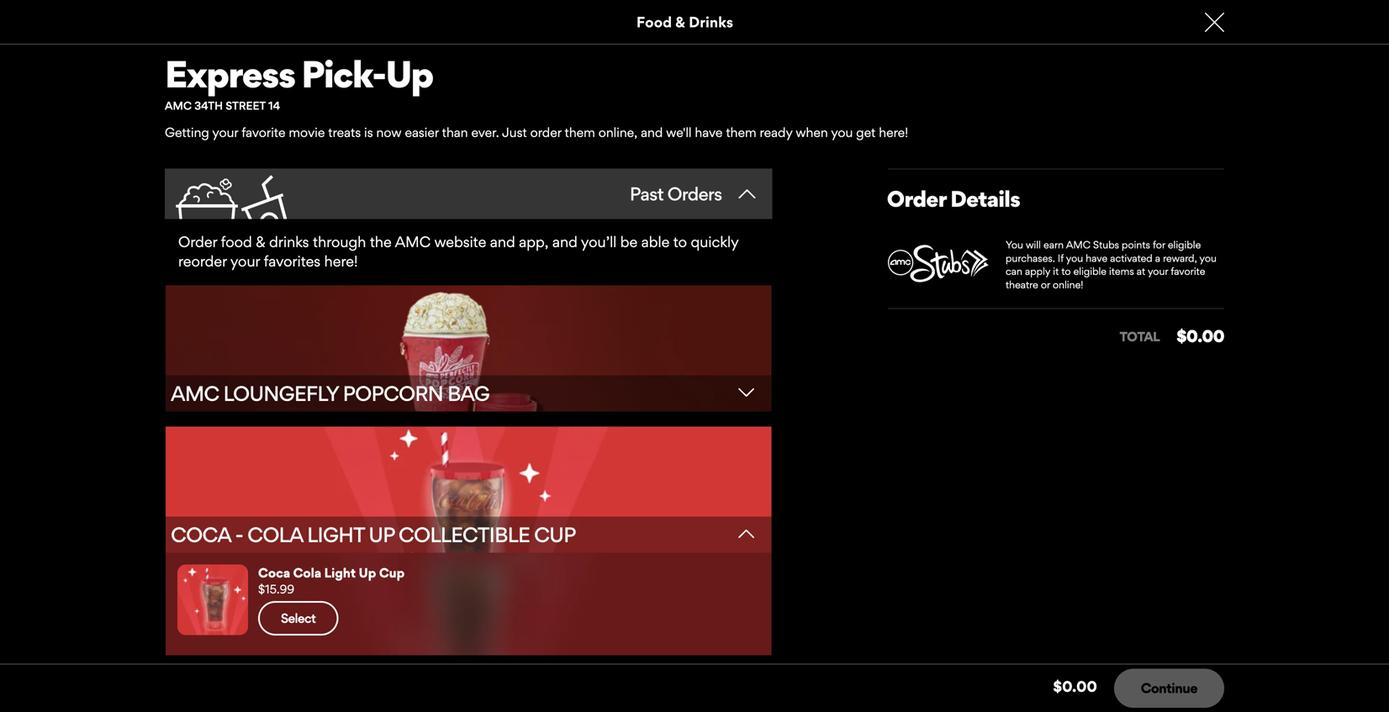 Task type: vqa. For each thing, say whether or not it's contained in the screenshot.
Up
yes



Task type: describe. For each thing, give the bounding box(es) containing it.
getting your favorite movie treats is now easier than ever. just order them online, and we'll have them ready when you get here!
[[165, 125, 909, 140]]

here! inside "order food & drinks through the amc website and app, and you'll be able to quickly reorder your favorites here!"
[[324, 252, 358, 271]]

to inside "order food & drinks through the amc website and app, and you'll be able to quickly reorder your favorites here!"
[[674, 233, 687, 251]]

order for order details
[[887, 186, 947, 213]]

0 vertical spatial here!
[[879, 125, 909, 140]]

bag
[[448, 381, 490, 406]]

0 horizontal spatial you
[[831, 125, 853, 140]]

express
[[165, 52, 295, 96]]

cup
[[379, 565, 405, 581]]

reward,
[[1164, 252, 1198, 265]]

through
[[313, 233, 366, 251]]

is
[[364, 125, 373, 140]]

amc inside amc loungefly popcorn bag button
[[171, 381, 219, 406]]

or
[[1041, 279, 1051, 291]]

express pick-up amc 34th street 14
[[165, 52, 433, 112]]

order food & drinks through the amc website and app, and you'll be able to quickly reorder your favorites here!
[[178, 233, 739, 271]]

light
[[307, 522, 364, 548]]

1 vertical spatial $0.00
[[1054, 678, 1098, 696]]

click to expand past orders image
[[722, 186, 773, 203]]

apply
[[1026, 266, 1051, 278]]

if
[[1058, 252, 1064, 265]]

order details
[[887, 186, 1021, 213]]

at
[[1137, 266, 1146, 278]]

order
[[531, 125, 562, 140]]

quickly
[[691, 233, 739, 251]]

activated
[[1111, 252, 1153, 265]]

0 horizontal spatial eligible
[[1074, 266, 1107, 278]]

cola
[[293, 565, 322, 581]]

coca - cola light up collectible cup button
[[166, 427, 772, 556]]

amc inside "order food & drinks through the amc website and app, and you'll be able to quickly reorder your favorites here!"
[[395, 233, 431, 251]]

amc loungefly popcorn bag
[[171, 381, 490, 406]]

cola
[[247, 522, 303, 548]]

coca
[[258, 565, 290, 581]]

get
[[857, 125, 876, 140]]

have inside you will earn amc stubs points for eligible purchases.         if you have activated a reward, you can apply it to eligible items at your favorite theatre or online!
[[1086, 252, 1108, 265]]

online!
[[1053, 279, 1084, 291]]

theatre
[[1006, 279, 1039, 291]]

be
[[621, 233, 638, 251]]

just
[[502, 125, 527, 140]]

points
[[1122, 239, 1151, 251]]

for
[[1153, 239, 1166, 251]]

up inside express pick-up amc 34th street 14
[[386, 52, 433, 96]]

cup
[[534, 522, 576, 548]]

food
[[221, 233, 252, 251]]

can
[[1006, 266, 1023, 278]]

details
[[951, 186, 1021, 213]]

total
[[1120, 329, 1160, 344]]

amc loungefly popcorn bag image image
[[166, 286, 772, 412]]

click to expand this list image for amc loungefly popcorn bag
[[723, 385, 771, 401]]

amc inside you will earn amc stubs points for eligible purchases.         if you have activated a reward, you can apply it to eligible items at your favorite theatre or online!
[[1067, 239, 1091, 251]]

coca - cola light up collectible cup
[[171, 522, 576, 548]]

your down 34th
[[212, 125, 238, 140]]

14
[[268, 99, 280, 112]]

treats
[[328, 125, 361, 140]]

a
[[1156, 252, 1161, 265]]

able
[[642, 233, 670, 251]]

up inside 'coca cola light up cup $15.99'
[[359, 565, 376, 581]]

coca cola light up cup $15.99
[[258, 565, 405, 597]]

favorites
[[264, 252, 321, 271]]

past
[[630, 183, 664, 205]]

2 horizontal spatial and
[[641, 125, 663, 140]]

when
[[796, 125, 828, 140]]

order for order food & drinks through the amc website and app, and you'll be able to quickly reorder your favorites here!
[[178, 233, 217, 251]]

select
[[281, 611, 316, 626]]

you
[[1006, 239, 1024, 251]]

amc loungefly popcorn bag button
[[166, 286, 772, 415]]

2 them from the left
[[726, 125, 757, 140]]

up
[[369, 522, 394, 548]]

ever.
[[472, 125, 499, 140]]

your inside "order food & drinks through the amc website and app, and you'll be able to quickly reorder your favorites here!"
[[230, 252, 260, 271]]

0 vertical spatial favorite
[[242, 125, 286, 140]]



Task type: locate. For each thing, give the bounding box(es) containing it.
collectible
[[399, 522, 530, 548]]

here! right get
[[879, 125, 909, 140]]

drinks
[[269, 233, 309, 251]]

and left we'll
[[641, 125, 663, 140]]

earn
[[1044, 239, 1064, 251]]

now
[[376, 125, 402, 140]]

eligible up online!
[[1074, 266, 1107, 278]]

and right app,
[[553, 233, 578, 251]]

and
[[641, 125, 663, 140], [490, 233, 516, 251], [553, 233, 578, 251]]

have
[[695, 125, 723, 140], [1086, 252, 1108, 265]]

1 horizontal spatial eligible
[[1168, 239, 1202, 251]]

street
[[226, 99, 266, 112]]

and left app,
[[490, 233, 516, 251]]

movie
[[289, 125, 325, 140]]

than
[[442, 125, 468, 140]]

1 them from the left
[[565, 125, 596, 140]]

0 vertical spatial order
[[887, 186, 947, 213]]

2 horizontal spatial you
[[1200, 252, 1217, 265]]

0 vertical spatial click to expand this list image
[[723, 385, 771, 401]]

past orders button
[[165, 168, 773, 265]]

0 horizontal spatial here!
[[324, 252, 358, 271]]

0 vertical spatial up
[[386, 52, 433, 96]]

website
[[435, 233, 487, 251]]

you will earn amc stubs points for eligible purchases.         if you have activated a reward, you can apply it to eligible items at your favorite theatre or online!
[[1006, 239, 1217, 291]]

popcorn
[[343, 381, 443, 406]]

reorder
[[178, 252, 227, 271]]

0 horizontal spatial to
[[674, 233, 687, 251]]

1 vertical spatial here!
[[324, 252, 358, 271]]

1 horizontal spatial to
[[1062, 266, 1071, 278]]

1 horizontal spatial $0.00
[[1177, 327, 1225, 347]]

you
[[831, 125, 853, 140], [1067, 252, 1084, 265], [1200, 252, 1217, 265]]

2 click to expand this list image from the top
[[723, 526, 771, 542]]

0 horizontal spatial up
[[359, 565, 376, 581]]

up
[[386, 52, 433, 96], [359, 565, 376, 581]]

1 horizontal spatial up
[[386, 52, 433, 96]]

order
[[887, 186, 947, 213], [178, 233, 217, 251]]

click to expand this list image inside amc loungefly popcorn bag button
[[723, 385, 771, 401]]

orders
[[668, 183, 722, 205]]

favorite
[[242, 125, 286, 140], [1171, 266, 1206, 278]]

to right it
[[1062, 266, 1071, 278]]

will
[[1026, 239, 1042, 251]]

you right if
[[1067, 252, 1084, 265]]

1 horizontal spatial them
[[726, 125, 757, 140]]

getting
[[165, 125, 209, 140]]

1 vertical spatial order
[[178, 233, 217, 251]]

34th
[[195, 99, 223, 112]]

them left the ready
[[726, 125, 757, 140]]

eligible up "reward,"
[[1168, 239, 1202, 251]]

amc
[[165, 99, 192, 112], [395, 233, 431, 251], [1067, 239, 1091, 251], [171, 381, 219, 406]]

coca - cola light up collectible cup image image
[[166, 427, 772, 553]]

here! down through
[[324, 252, 358, 271]]

up up easier
[[386, 52, 433, 96]]

coca
[[171, 522, 231, 548]]

it
[[1054, 266, 1059, 278]]

1 horizontal spatial order
[[887, 186, 947, 213]]

easier
[[405, 125, 439, 140]]

have down stubs
[[1086, 252, 1108, 265]]

up left cup
[[359, 565, 376, 581]]

favorite inside you will earn amc stubs points for eligible purchases.         if you have activated a reward, you can apply it to eligible items at your favorite theatre or online!
[[1171, 266, 1206, 278]]

1 horizontal spatial you
[[1067, 252, 1084, 265]]

1 vertical spatial eligible
[[1074, 266, 1107, 278]]

-
[[235, 522, 243, 548]]

favorite down "reward,"
[[1171, 266, 1206, 278]]

them right order
[[565, 125, 596, 140]]

we'll
[[667, 125, 692, 140]]

your down food at the top left of page
[[230, 252, 260, 271]]

items
[[1110, 266, 1135, 278]]

click to expand this list image
[[723, 385, 771, 401], [723, 526, 771, 542]]

select button
[[258, 602, 339, 636]]

you'll
[[581, 233, 617, 251]]

1 click to expand this list image from the top
[[723, 385, 771, 401]]

you left get
[[831, 125, 853, 140]]

0 horizontal spatial have
[[695, 125, 723, 140]]

1 vertical spatial favorite
[[1171, 266, 1206, 278]]

your inside you will earn amc stubs points for eligible purchases.         if you have activated a reward, you can apply it to eligible items at your favorite theatre or online!
[[1148, 266, 1169, 278]]

to right 'able' on the top of the page
[[674, 233, 687, 251]]

loungefly
[[223, 381, 339, 406]]

0 vertical spatial $0.00
[[1177, 327, 1225, 347]]

them
[[565, 125, 596, 140], [726, 125, 757, 140]]

1 horizontal spatial and
[[553, 233, 578, 251]]

favorite down the "14"
[[242, 125, 286, 140]]

&
[[256, 233, 266, 251]]

1 horizontal spatial here!
[[879, 125, 909, 140]]

0 vertical spatial have
[[695, 125, 723, 140]]

the
[[370, 233, 392, 251]]

your down the a
[[1148, 266, 1169, 278]]

stubs
[[1094, 239, 1120, 251]]

order up reorder
[[178, 233, 217, 251]]

ready
[[760, 125, 793, 140]]

click to expand this list image for coca - cola light up collectible cup
[[723, 526, 771, 542]]

order left details
[[887, 186, 947, 213]]

order inside "order food & drinks through the amc website and app, and you'll be able to quickly reorder your favorites here!"
[[178, 233, 217, 251]]

0 horizontal spatial order
[[178, 233, 217, 251]]

1 vertical spatial to
[[1062, 266, 1071, 278]]

1 vertical spatial up
[[359, 565, 376, 581]]

0 horizontal spatial and
[[490, 233, 516, 251]]

here!
[[879, 125, 909, 140], [324, 252, 358, 271]]

your
[[212, 125, 238, 140], [230, 252, 260, 271], [1148, 266, 1169, 278]]

$0.00
[[1177, 327, 1225, 347], [1054, 678, 1098, 696]]

to inside you will earn amc stubs points for eligible purchases.         if you have activated a reward, you can apply it to eligible items at your favorite theatre or online!
[[1062, 266, 1071, 278]]

0 horizontal spatial $0.00
[[1054, 678, 1098, 696]]

past orders
[[630, 183, 722, 205]]

1 vertical spatial have
[[1086, 252, 1108, 265]]

purchases.
[[1006, 252, 1056, 265]]

click to expand this list image inside coca - cola light up collectible cup button
[[723, 526, 771, 542]]

0 horizontal spatial them
[[565, 125, 596, 140]]

1 horizontal spatial have
[[1086, 252, 1108, 265]]

0 vertical spatial to
[[674, 233, 687, 251]]

you right "reward,"
[[1200, 252, 1217, 265]]

cookie consent banner dialog
[[0, 667, 1390, 713]]

app,
[[519, 233, 549, 251]]

to
[[674, 233, 687, 251], [1062, 266, 1071, 278]]

amc inside express pick-up amc 34th street 14
[[165, 99, 192, 112]]

have right we'll
[[695, 125, 723, 140]]

$15.99
[[258, 582, 295, 597]]

0 vertical spatial eligible
[[1168, 239, 1202, 251]]

light
[[324, 565, 356, 581]]

1 vertical spatial click to expand this list image
[[723, 526, 771, 542]]

eligible
[[1168, 239, 1202, 251], [1074, 266, 1107, 278]]

pick-
[[301, 52, 386, 96]]

online,
[[599, 125, 638, 140]]

1 horizontal spatial favorite
[[1171, 266, 1206, 278]]

0 horizontal spatial favorite
[[242, 125, 286, 140]]



